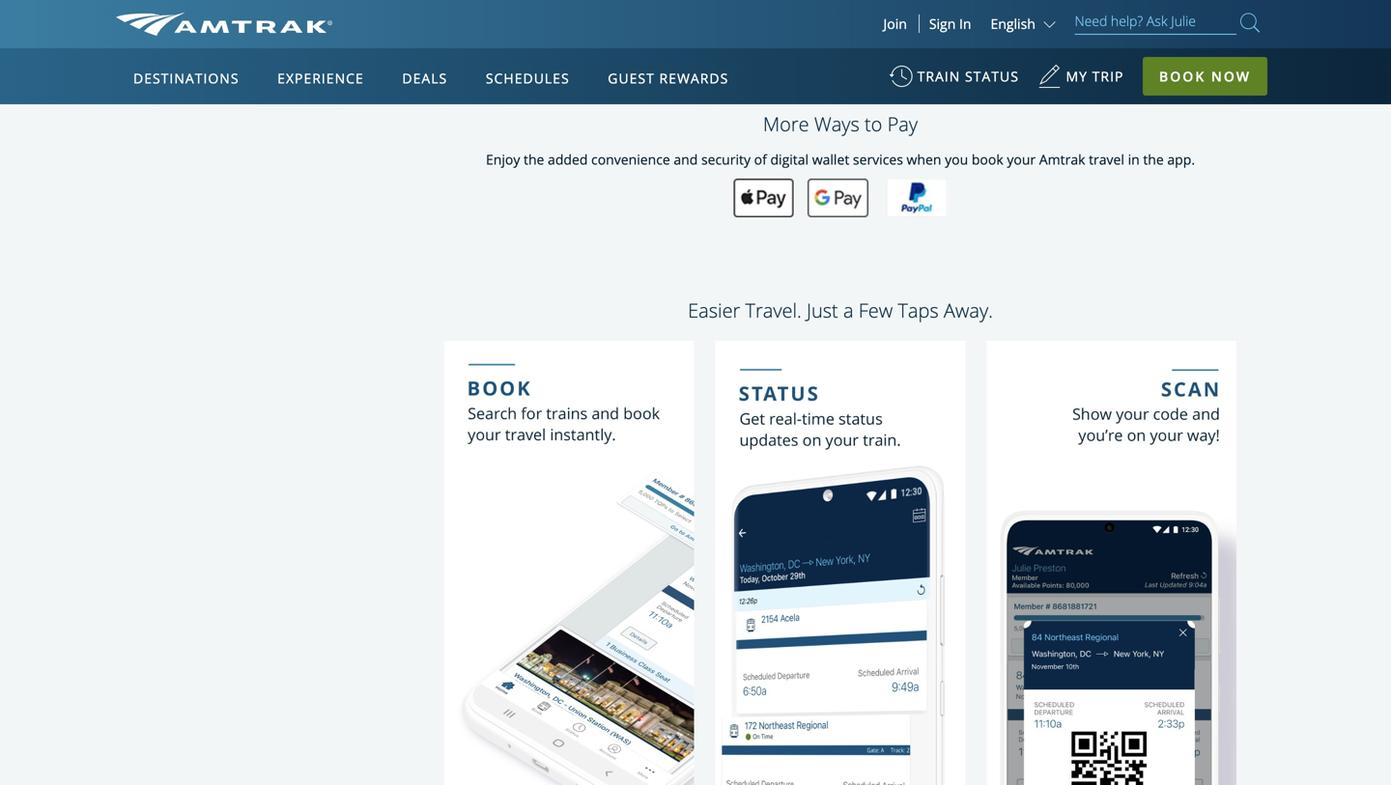 Task type: describe. For each thing, give the bounding box(es) containing it.
you
[[945, 150, 968, 169]]

gate
[[485, 12, 512, 30]]

english button
[[991, 14, 1061, 33]]

rewards
[[660, 69, 729, 87]]

banner containing join
[[0, 0, 1392, 446]]

taps
[[898, 297, 939, 324]]

sign in
[[929, 14, 972, 33]]

schedules
[[486, 69, 570, 87]]

destinations button
[[126, 51, 247, 105]]

apple
[[1134, 12, 1170, 30]]

regions map image
[[188, 161, 652, 432]]

schedules link
[[478, 48, 578, 104]]

sign in button
[[929, 14, 972, 33]]

travel
[[1089, 150, 1125, 169]]

1 the from the left
[[524, 150, 544, 169]]

deals button
[[395, 51, 455, 105]]

book now button
[[1143, 57, 1268, 96]]

to inside send your eticket to apple wallet and so much more
[[1117, 12, 1130, 30]]

wallet
[[1173, 12, 1213, 30]]

in
[[960, 14, 972, 33]]

search icon image
[[1241, 9, 1260, 36]]

boarding
[[578, 12, 635, 30]]

1 vertical spatial and
[[674, 150, 698, 169]]

much
[[1049, 31, 1084, 50]]

train
[[918, 67, 961, 86]]

amtrak image
[[116, 13, 333, 36]]

my
[[1066, 67, 1088, 86]]

pay
[[888, 111, 918, 137]]

pay with apple pay image
[[734, 179, 794, 217]]

join
[[884, 14, 907, 33]]

book
[[1160, 67, 1206, 86]]

few
[[859, 297, 893, 324]]

more
[[1088, 31, 1122, 50]]

wallet
[[812, 150, 850, 169]]

app.
[[1168, 150, 1195, 169]]

travel.
[[746, 297, 802, 324]]

now
[[1212, 67, 1251, 86]]

application inside banner
[[188, 161, 652, 432]]

guest rewards button
[[600, 51, 737, 105]]

deals
[[402, 69, 448, 87]]

pay with google pay image
[[808, 179, 869, 217]]

experience
[[278, 69, 364, 87]]

digital
[[771, 150, 809, 169]]

guest
[[608, 69, 655, 87]]

destinations
[[133, 69, 239, 87]]

enjoy
[[486, 150, 520, 169]]

train status
[[918, 67, 1019, 86]]

select
[[553, 31, 589, 50]]

easier travel. just a few taps away.
[[688, 297, 993, 324]]

1 vertical spatial to
[[865, 111, 883, 137]]

send your eticket to apple wallet and so much more
[[1002, 12, 1213, 50]]



Task type: locate. For each thing, give the bounding box(es) containing it.
sign
[[929, 14, 956, 33]]

stations
[[593, 31, 643, 50]]

1 horizontal spatial and
[[674, 150, 698, 169]]

status
[[965, 67, 1019, 86]]

security
[[702, 150, 751, 169]]

information
[[459, 31, 534, 50]]

to up more
[[1117, 12, 1130, 30]]

join button
[[872, 14, 920, 33]]

the
[[524, 150, 544, 169], [1144, 150, 1164, 169]]

your inside send your eticket to apple wallet and so much more
[[1037, 12, 1066, 30]]

convenience
[[591, 150, 670, 169]]

and
[[1002, 31, 1027, 50]]

to
[[1117, 12, 1130, 30], [865, 111, 883, 137]]

and left security
[[674, 150, 698, 169]]

and
[[516, 12, 540, 30], [674, 150, 698, 169]]

just
[[807, 297, 839, 324]]

0 vertical spatial and
[[516, 12, 540, 30]]

of
[[754, 150, 767, 169]]

0 horizontal spatial your
[[1007, 150, 1036, 169]]

your up "so"
[[1037, 12, 1066, 30]]

1 horizontal spatial to
[[1117, 12, 1130, 30]]

added
[[548, 150, 588, 169]]

trip
[[1093, 67, 1124, 86]]

your right book
[[1007, 150, 1036, 169]]

experience button
[[270, 51, 372, 105]]

1 horizontal spatial the
[[1144, 150, 1164, 169]]

in
[[1128, 150, 1140, 169]]

1 vertical spatial your
[[1007, 150, 1036, 169]]

pay with paypal image
[[886, 179, 947, 217]]

get gate and track boarding information at select stations
[[459, 12, 643, 50]]

ways
[[814, 111, 860, 137]]

guest rewards
[[608, 69, 729, 87]]

at
[[537, 31, 550, 50]]

eticket
[[1069, 12, 1114, 30]]

2 the from the left
[[1144, 150, 1164, 169]]

book now
[[1160, 67, 1251, 86]]

send
[[1002, 12, 1033, 30]]

more ways to pay
[[763, 111, 918, 137]]

0 vertical spatial your
[[1037, 12, 1066, 30]]

services
[[853, 150, 903, 169]]

banner
[[0, 0, 1392, 446]]

and up at
[[516, 12, 540, 30]]

my trip
[[1066, 67, 1124, 86]]

train status link
[[890, 58, 1019, 105]]

your
[[1037, 12, 1066, 30], [1007, 150, 1036, 169]]

1 horizontal spatial your
[[1037, 12, 1066, 30]]

to left pay
[[865, 111, 883, 137]]

the right the in
[[1144, 150, 1164, 169]]

my trip button
[[1038, 58, 1124, 105]]

0 horizontal spatial to
[[865, 111, 883, 137]]

amtrak
[[1040, 150, 1086, 169]]

book
[[972, 150, 1004, 169]]

and inside 'get gate and track boarding information at select stations'
[[516, 12, 540, 30]]

english
[[991, 14, 1036, 33]]

more
[[763, 111, 809, 137]]

get
[[459, 12, 481, 30]]

easier
[[688, 297, 741, 324]]

0 vertical spatial to
[[1117, 12, 1130, 30]]

when
[[907, 150, 942, 169]]

application
[[188, 161, 652, 432]]

track
[[543, 12, 575, 30]]

a
[[844, 297, 854, 324]]

enjoy the added convenience and security of digital wallet services when you book your amtrak travel in the app.
[[486, 150, 1195, 169]]

away.
[[944, 297, 993, 324]]

the right the enjoy
[[524, 150, 544, 169]]

0 horizontal spatial and
[[516, 12, 540, 30]]

0 horizontal spatial the
[[524, 150, 544, 169]]

Please enter your search item search field
[[1075, 10, 1237, 35]]

so
[[1030, 31, 1045, 50]]



Task type: vqa. For each thing, say whether or not it's contained in the screenshot.
the rightmost the
yes



